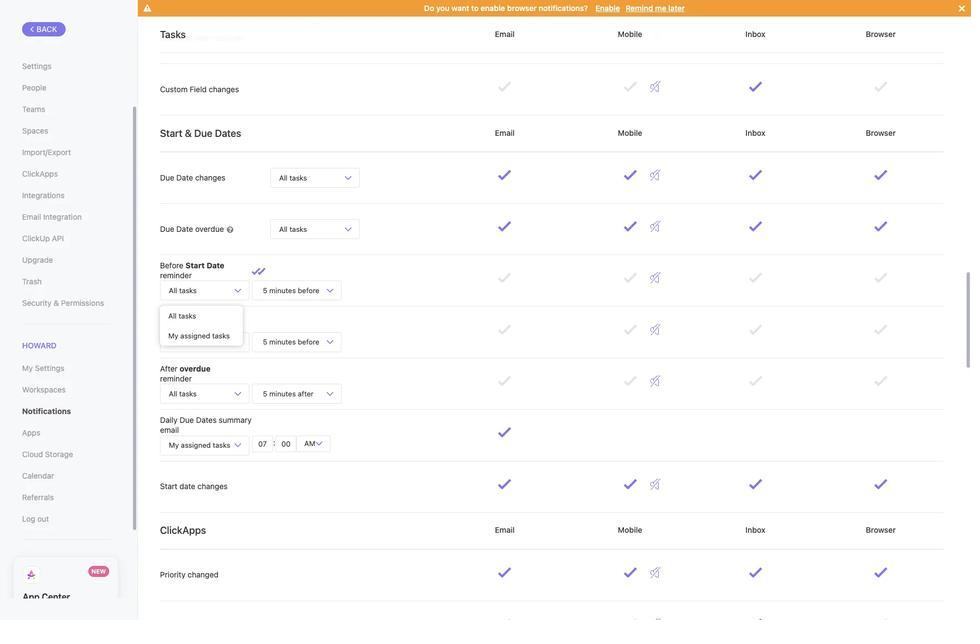 Task type: describe. For each thing, give the bounding box(es) containing it.
upgrade
[[22, 255, 53, 265]]

2 off image from the top
[[651, 81, 661, 92]]

email for tasks
[[493, 29, 517, 39]]

1 before from the top
[[298, 286, 320, 295]]

clickup api
[[22, 234, 64, 243]]

start for date
[[160, 482, 178, 491]]

import/export
[[22, 147, 71, 157]]

remind
[[626, 3, 654, 13]]

new
[[92, 568, 106, 575]]

1 5 from the top
[[263, 286, 268, 295]]

enable
[[481, 3, 506, 13]]

after overdue reminder
[[160, 364, 211, 383]]

1 horizontal spatial clickapps
[[160, 525, 206, 536]]

api
[[52, 234, 64, 243]]

howard
[[22, 341, 57, 350]]

email integration link
[[22, 208, 110, 226]]

integrations link
[[22, 186, 110, 205]]

mobile for clickapps
[[616, 525, 645, 535]]

due date overdue
[[160, 224, 226, 234]]

browser for clickapps
[[865, 525, 899, 535]]

center
[[42, 592, 70, 602]]

calendar link
[[22, 467, 110, 486]]

7 off image from the top
[[651, 375, 661, 387]]

storage
[[45, 450, 73, 459]]

due date changes
[[160, 173, 226, 182]]

after
[[298, 389, 314, 398]]

2 off image from the top
[[651, 618, 661, 620]]

referrals link
[[22, 488, 110, 507]]

1 off image from the top
[[651, 479, 661, 490]]

checklist
[[160, 33, 193, 42]]

referrals
[[22, 493, 54, 502]]

date up the "before start date reminder"
[[177, 224, 193, 234]]

5 off image from the top
[[651, 272, 661, 283]]

email inside 'link'
[[22, 212, 41, 221]]

back link
[[22, 22, 66, 36]]

cloud
[[22, 450, 43, 459]]

minutes for before due date reminder
[[270, 338, 296, 346]]

people link
[[22, 78, 110, 97]]

1 vertical spatial my assigned tasks
[[169, 441, 231, 450]]

mobile for start & due dates
[[616, 128, 645, 137]]

inbox for start & due dates
[[744, 128, 768, 137]]

daily due dates summary email
[[160, 415, 252, 435]]

me
[[656, 3, 667, 13]]

:
[[273, 438, 276, 447]]

5 minutes after
[[261, 389, 316, 398]]

5 minutes before for fourth off icon from the bottom
[[261, 286, 322, 295]]

notifications link
[[22, 402, 110, 421]]

spaces link
[[22, 121, 110, 140]]

my inside my settings link
[[22, 363, 33, 373]]

start inside the "before start date reminder"
[[186, 261, 205, 270]]

integration
[[43, 212, 82, 221]]

5 minutes before for third off icon from the bottom of the page
[[261, 338, 322, 346]]

back
[[36, 24, 57, 34]]

trash link
[[22, 272, 110, 291]]

0 vertical spatial overdue
[[195, 224, 224, 234]]

0 vertical spatial assigned
[[180, 332, 210, 340]]

security & permissions link
[[22, 294, 110, 313]]

daily
[[160, 415, 178, 425]]

email integration
[[22, 212, 82, 221]]

to
[[472, 3, 479, 13]]

apps link
[[22, 424, 110, 442]]

changes for due date changes
[[195, 173, 226, 182]]

app center
[[23, 592, 70, 602]]

2 before from the top
[[298, 338, 320, 346]]

enable
[[596, 3, 621, 13]]

workspaces link
[[22, 381, 110, 399]]

log out link
[[22, 510, 110, 529]]

& for start
[[185, 127, 192, 139]]

security
[[22, 298, 51, 308]]

date
[[180, 482, 196, 491]]

log
[[22, 514, 35, 524]]

summary
[[219, 415, 252, 425]]

notifications
[[22, 407, 71, 416]]

before due date reminder
[[160, 312, 220, 332]]

item
[[195, 33, 211, 42]]

email for start & due dates
[[493, 128, 517, 137]]

checklist item resolved
[[160, 33, 243, 42]]

do
[[424, 3, 435, 13]]

cloud storage link
[[22, 445, 110, 464]]

8 off image from the top
[[651, 567, 661, 578]]



Task type: vqa. For each thing, say whether or not it's contained in the screenshot.
the share button
no



Task type: locate. For each thing, give the bounding box(es) containing it.
1 vertical spatial dates
[[196, 415, 217, 425]]

settings inside my settings link
[[35, 363, 64, 373]]

out
[[37, 514, 49, 524]]

1 5 minutes before from the top
[[261, 286, 322, 295]]

1 minutes from the top
[[270, 286, 296, 295]]

changes right field
[[209, 84, 239, 94]]

1 vertical spatial 5 minutes before
[[261, 338, 322, 346]]

0 vertical spatial off image
[[651, 479, 661, 490]]

integrations
[[22, 191, 65, 200]]

1 horizontal spatial &
[[185, 127, 192, 139]]

1 vertical spatial changes
[[195, 173, 226, 182]]

date
[[177, 173, 193, 182], [177, 224, 193, 234], [207, 261, 225, 270], [203, 312, 220, 322]]

before inside the "before start date reminder"
[[160, 261, 184, 270]]

5 minutes before
[[261, 286, 322, 295], [261, 338, 322, 346]]

tasks
[[160, 28, 186, 40]]

want
[[452, 3, 470, 13]]

1 off image from the top
[[651, 30, 661, 41]]

0 vertical spatial mobile
[[616, 29, 645, 39]]

email for clickapps
[[493, 525, 517, 535]]

my down howard at bottom
[[22, 363, 33, 373]]

0 vertical spatial dates
[[215, 127, 241, 139]]

1 reminder from the top
[[160, 271, 192, 280]]

start date changes
[[160, 482, 228, 491]]

1 vertical spatial assigned
[[181, 441, 211, 450]]

start down custom
[[160, 127, 183, 139]]

before for before start date reminder
[[160, 261, 184, 270]]

custom field changes
[[160, 84, 239, 94]]

dates left summary
[[196, 415, 217, 425]]

3 reminder from the top
[[160, 374, 192, 383]]

my settings
[[22, 363, 64, 373]]

& right security
[[54, 298, 59, 308]]

2 5 from the top
[[263, 338, 268, 346]]

1 vertical spatial off image
[[651, 618, 661, 620]]

trash
[[22, 277, 42, 286]]

2 vertical spatial changes
[[198, 482, 228, 491]]

field
[[190, 84, 207, 94]]

log out
[[22, 514, 49, 524]]

start left date
[[160, 482, 178, 491]]

assigned up after overdue reminder
[[180, 332, 210, 340]]

1 before from the top
[[160, 261, 184, 270]]

changes for custom field changes
[[209, 84, 239, 94]]

minutes
[[270, 286, 296, 295], [270, 338, 296, 346], [270, 389, 296, 398]]

changes for start date changes
[[198, 482, 228, 491]]

start down due date overdue
[[186, 261, 205, 270]]

0 vertical spatial changes
[[209, 84, 239, 94]]

reminder for due date
[[160, 322, 192, 332]]

None text field
[[276, 435, 297, 452]]

before for before due date reminder
[[160, 312, 184, 322]]

date inside before due date reminder
[[203, 312, 220, 322]]

0 vertical spatial inbox
[[744, 29, 768, 39]]

calendar
[[22, 471, 54, 481]]

clickapps inside clickapps link
[[22, 169, 58, 178]]

1 mobile from the top
[[616, 29, 645, 39]]

2 vertical spatial 5
[[263, 389, 268, 398]]

2 vertical spatial minutes
[[270, 389, 296, 398]]

0 vertical spatial my
[[168, 332, 179, 340]]

2 mobile from the top
[[616, 128, 645, 137]]

changed
[[188, 570, 219, 580]]

clickup api link
[[22, 229, 110, 248]]

0 vertical spatial 5 minutes before
[[261, 286, 322, 295]]

dates down custom field changes
[[215, 127, 241, 139]]

reminder for start date
[[160, 271, 192, 280]]

priority
[[160, 570, 186, 580]]

2 vertical spatial start
[[160, 482, 178, 491]]

settings up workspaces
[[35, 363, 64, 373]]

clickup
[[22, 234, 50, 243]]

0 vertical spatial minutes
[[270, 286, 296, 295]]

am
[[303, 439, 318, 448]]

tasks
[[290, 173, 307, 182], [290, 224, 307, 233], [179, 286, 197, 295], [179, 312, 196, 321], [212, 332, 230, 340], [179, 338, 197, 346], [179, 389, 197, 398], [213, 441, 231, 450]]

reminder inside after overdue reminder
[[160, 374, 192, 383]]

later
[[669, 3, 685, 13]]

date down start & due dates
[[177, 173, 193, 182]]

permissions
[[61, 298, 104, 308]]

start
[[160, 127, 183, 139], [186, 261, 205, 270], [160, 482, 178, 491]]

due inside before due date reminder
[[186, 312, 201, 322]]

reminder down after in the left of the page
[[160, 374, 192, 383]]

my assigned tasks down daily due dates summary email
[[169, 441, 231, 450]]

changes
[[209, 84, 239, 94], [195, 173, 226, 182], [198, 482, 228, 491]]

0 vertical spatial browser
[[865, 29, 899, 39]]

0 vertical spatial start
[[160, 127, 183, 139]]

due inside daily due dates summary email
[[180, 415, 194, 425]]

apps
[[22, 428, 40, 437]]

0 vertical spatial settings
[[22, 61, 52, 71]]

browser for tasks
[[865, 29, 899, 39]]

my
[[168, 332, 179, 340], [22, 363, 33, 373], [169, 441, 179, 450]]

people
[[22, 83, 46, 92]]

1 vertical spatial settings
[[35, 363, 64, 373]]

you
[[437, 3, 450, 13]]

after
[[160, 364, 178, 373]]

2 before from the top
[[160, 312, 184, 322]]

import/export link
[[22, 143, 110, 162]]

5 for overdue
[[263, 389, 268, 398]]

0 horizontal spatial clickapps
[[22, 169, 58, 178]]

date inside the "before start date reminder"
[[207, 261, 225, 270]]

clickapps link
[[22, 165, 110, 183]]

browser for start & due dates
[[865, 128, 899, 137]]

1 vertical spatial &
[[54, 298, 59, 308]]

1 vertical spatial 5
[[263, 338, 268, 346]]

overdue inside after overdue reminder
[[180, 364, 211, 373]]

before down the "before start date reminder"
[[160, 312, 184, 322]]

my assigned tasks
[[168, 332, 230, 340], [169, 441, 231, 450]]

date down the "before start date reminder"
[[203, 312, 220, 322]]

start for &
[[160, 127, 183, 139]]

before
[[160, 261, 184, 270], [160, 312, 184, 322]]

before down due date overdue
[[160, 261, 184, 270]]

3 mobile from the top
[[616, 525, 645, 535]]

0 vertical spatial reminder
[[160, 271, 192, 280]]

0 vertical spatial clickapps
[[22, 169, 58, 178]]

browser
[[508, 3, 537, 13]]

2 reminder from the top
[[160, 322, 192, 332]]

1 inbox from the top
[[744, 29, 768, 39]]

reminder up after in the left of the page
[[160, 322, 192, 332]]

2 minutes from the top
[[270, 338, 296, 346]]

3 inbox from the top
[[744, 525, 768, 535]]

inbox for clickapps
[[744, 525, 768, 535]]

my assigned tasks up after overdue reminder
[[168, 332, 230, 340]]

1 vertical spatial my
[[22, 363, 33, 373]]

3 browser from the top
[[865, 525, 899, 535]]

mobile
[[616, 29, 645, 39], [616, 128, 645, 137], [616, 525, 645, 535]]

overdue right after in the left of the page
[[180, 364, 211, 373]]

my settings link
[[22, 359, 110, 378]]

clickapps down date
[[160, 525, 206, 536]]

1 vertical spatial start
[[186, 261, 205, 270]]

priority changed
[[160, 570, 219, 580]]

inbox
[[744, 29, 768, 39], [744, 128, 768, 137], [744, 525, 768, 535]]

reminder inside the "before start date reminder"
[[160, 271, 192, 280]]

email
[[160, 425, 179, 435]]

1 browser from the top
[[865, 29, 899, 39]]

1 vertical spatial mobile
[[616, 128, 645, 137]]

& for security
[[54, 298, 59, 308]]

settings inside settings link
[[22, 61, 52, 71]]

2 vertical spatial mobile
[[616, 525, 645, 535]]

reminder up before due date reminder
[[160, 271, 192, 280]]

assigned down daily due dates summary email
[[181, 441, 211, 450]]

3 minutes from the top
[[270, 389, 296, 398]]

my down email
[[169, 441, 179, 450]]

off image
[[651, 30, 661, 41], [651, 81, 661, 92], [651, 170, 661, 181], [651, 221, 661, 232], [651, 272, 661, 283], [651, 324, 661, 335], [651, 375, 661, 387], [651, 567, 661, 578]]

2 vertical spatial reminder
[[160, 374, 192, 383]]

changes right date
[[198, 482, 228, 491]]

resolved
[[213, 33, 243, 42]]

0 vertical spatial my assigned tasks
[[168, 332, 230, 340]]

browser
[[865, 29, 899, 39], [865, 128, 899, 137], [865, 525, 899, 535]]

teams link
[[22, 100, 110, 119]]

clickapps up the integrations
[[22, 169, 58, 178]]

0 vertical spatial 5
[[263, 286, 268, 295]]

1 vertical spatial clickapps
[[160, 525, 206, 536]]

None text field
[[252, 435, 273, 452]]

dates
[[215, 127, 241, 139], [196, 415, 217, 425]]

4 off image from the top
[[651, 221, 661, 232]]

settings link
[[22, 57, 110, 76]]

inbox for tasks
[[744, 29, 768, 39]]

2 browser from the top
[[865, 128, 899, 137]]

my up after in the left of the page
[[168, 332, 179, 340]]

before start date reminder
[[160, 261, 225, 280]]

2 vertical spatial browser
[[865, 525, 899, 535]]

0 vertical spatial &
[[185, 127, 192, 139]]

reminder inside before due date reminder
[[160, 322, 192, 332]]

date down due date overdue
[[207, 261, 225, 270]]

3 off image from the top
[[651, 170, 661, 181]]

2 inbox from the top
[[744, 128, 768, 137]]

2 vertical spatial inbox
[[744, 525, 768, 535]]

upgrade link
[[22, 251, 110, 269]]

start & due dates
[[160, 127, 241, 139]]

off image
[[651, 479, 661, 490], [651, 618, 661, 620]]

1 vertical spatial overdue
[[180, 364, 211, 373]]

spaces
[[22, 126, 48, 135]]

notifications?
[[539, 3, 589, 13]]

0 vertical spatial before
[[298, 286, 320, 295]]

5
[[263, 286, 268, 295], [263, 338, 268, 346], [263, 389, 268, 398]]

2 5 minutes before from the top
[[261, 338, 322, 346]]

0 vertical spatial before
[[160, 261, 184, 270]]

teams
[[22, 104, 45, 114]]

overdue up the "before start date reminder"
[[195, 224, 224, 234]]

dates inside daily due dates summary email
[[196, 415, 217, 425]]

workspaces
[[22, 385, 66, 394]]

changes down start & due dates
[[195, 173, 226, 182]]

1 vertical spatial before
[[160, 312, 184, 322]]

security & permissions
[[22, 298, 104, 308]]

1 vertical spatial minutes
[[270, 338, 296, 346]]

0 horizontal spatial &
[[54, 298, 59, 308]]

1 vertical spatial reminder
[[160, 322, 192, 332]]

before inside before due date reminder
[[160, 312, 184, 322]]

3 5 from the top
[[263, 389, 268, 398]]

app
[[23, 592, 40, 602]]

reminder
[[160, 271, 192, 280], [160, 322, 192, 332], [160, 374, 192, 383]]

& up due date changes
[[185, 127, 192, 139]]

email
[[493, 29, 517, 39], [493, 128, 517, 137], [22, 212, 41, 221], [493, 525, 517, 535]]

assigned
[[180, 332, 210, 340], [181, 441, 211, 450]]

1 vertical spatial before
[[298, 338, 320, 346]]

5 for due date
[[263, 338, 268, 346]]

mobile for tasks
[[616, 29, 645, 39]]

minutes for after overdue reminder
[[270, 389, 296, 398]]

1 vertical spatial browser
[[865, 128, 899, 137]]

2 vertical spatial my
[[169, 441, 179, 450]]

cloud storage
[[22, 450, 73, 459]]

settings up people in the left of the page
[[22, 61, 52, 71]]

6 off image from the top
[[651, 324, 661, 335]]

1 vertical spatial inbox
[[744, 128, 768, 137]]

custom
[[160, 84, 188, 94]]

all
[[279, 173, 288, 182], [279, 224, 288, 233], [169, 286, 177, 295], [168, 312, 177, 321], [169, 338, 177, 346], [169, 389, 177, 398]]

do you want to enable browser notifications? enable remind me later
[[424, 3, 685, 13]]



